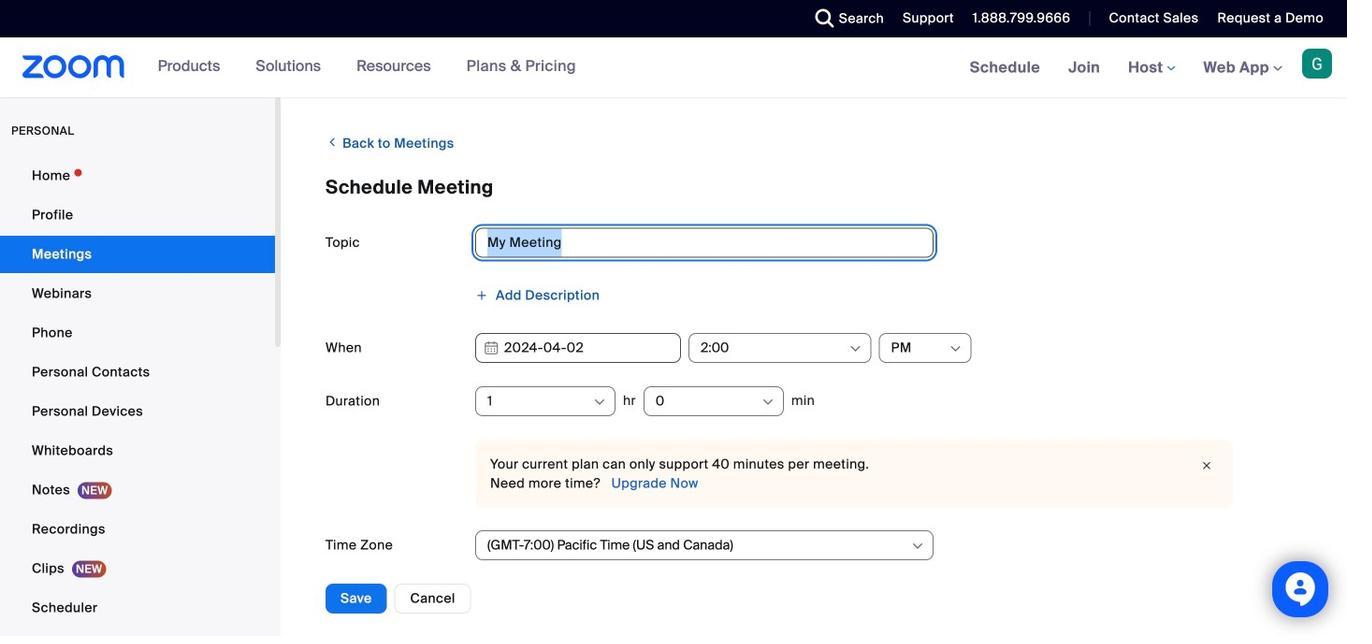 Task type: vqa. For each thing, say whether or not it's contained in the screenshot.
PERSONAL MENU menu
yes



Task type: locate. For each thing, give the bounding box(es) containing it.
show options image right select start time text box
[[849, 342, 863, 357]]

choose date text field
[[476, 333, 681, 363]]

meetings navigation
[[956, 37, 1348, 99]]

select time zone text field
[[488, 532, 910, 560]]

1 horizontal spatial show options image
[[761, 395, 776, 410]]

personal menu menu
[[0, 157, 275, 637]]

show options image down select start time text box
[[761, 395, 776, 410]]

show options image
[[849, 342, 863, 357], [593, 395, 607, 410], [761, 395, 776, 410]]

profile picture image
[[1303, 49, 1333, 79]]

My Meeting text field
[[476, 228, 934, 258]]

product information navigation
[[144, 37, 591, 97]]

left image
[[326, 133, 339, 152]]

banner
[[0, 37, 1348, 99]]

close image
[[1196, 457, 1219, 476]]

show options image down the choose date text field
[[593, 395, 607, 410]]



Task type: describe. For each thing, give the bounding box(es) containing it.
2 horizontal spatial show options image
[[849, 342, 863, 357]]

zoom logo image
[[22, 55, 125, 79]]

select start time text field
[[701, 334, 848, 362]]

add image
[[476, 289, 489, 302]]

0 horizontal spatial show options image
[[593, 395, 607, 410]]



